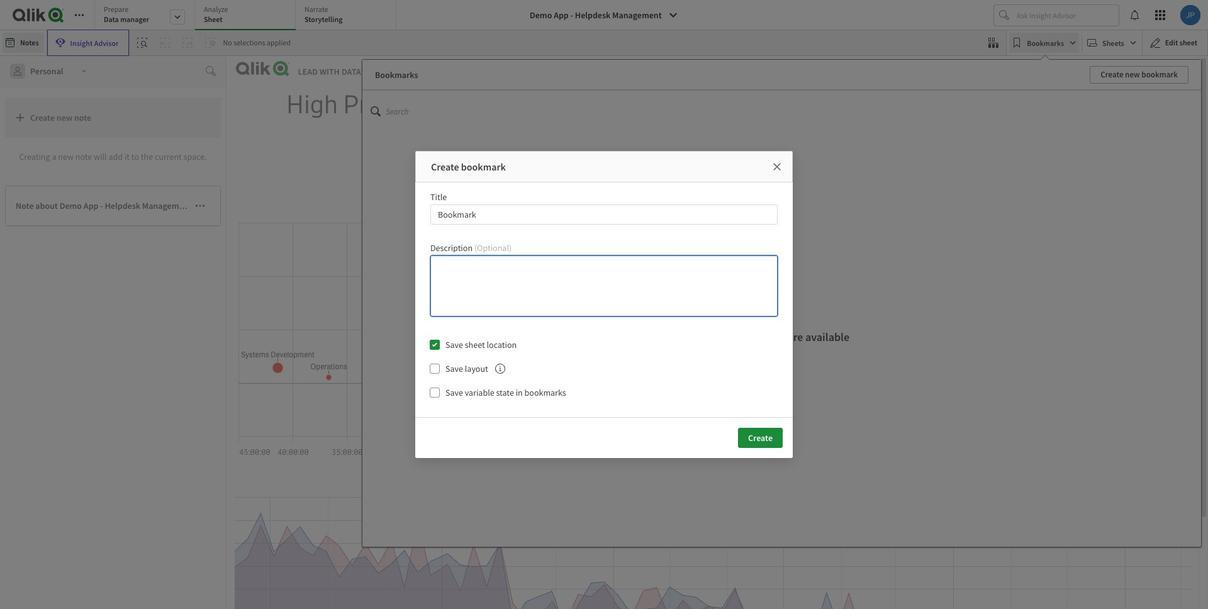 Task type: describe. For each thing, give the bounding box(es) containing it.
note about demo app - helpdesk management (november 16, 2023)
[[16, 200, 272, 212]]

sheets
[[1103, 38, 1125, 48]]

create bookmark
[[431, 160, 506, 173]]

high priority cases 72
[[286, 88, 495, 177]]

Search text field
[[386, 99, 1199, 123]]

(november
[[193, 200, 236, 212]]

personal button
[[5, 61, 94, 81]]

high
[[531, 197, 549, 210]]

storytelling
[[305, 14, 343, 24]]

prepare
[[104, 4, 129, 14]]

2023)
[[251, 200, 272, 212]]

new for note
[[57, 112, 73, 123]]

save variable state in bookmarks
[[446, 387, 566, 399]]

cases for medium priority cases 142
[[770, 88, 836, 121]]

application containing 72
[[0, 0, 1209, 609]]

of
[[520, 197, 529, 210]]

0 vertical spatial bookmarks
[[730, 330, 786, 344]]

cases inside open cases vs duration * bubble size represents number of high priority open cases
[[541, 184, 569, 197]]

no for no selections applied
[[223, 38, 232, 47]]

note
[[16, 200, 34, 212]]

(optional)
[[475, 242, 512, 254]]

create new bookmark
[[1101, 69, 1178, 80]]

open cases vs duration * bubble size represents number of high priority open cases
[[386, 184, 629, 210]]

in
[[516, 387, 523, 399]]

1 vertical spatial note
[[75, 151, 92, 162]]

Ask Insight Advisor text field
[[1015, 5, 1119, 25]]

state
[[496, 387, 514, 399]]

edit sheet button
[[1142, 30, 1209, 56]]

16,
[[238, 200, 249, 212]]

create new note button
[[5, 98, 221, 138]]

sheet for save
[[465, 339, 485, 351]]

creating a new note will add it to the current space.
[[19, 151, 207, 162]]

tab list inside application
[[94, 0, 401, 31]]

manager
[[120, 14, 149, 24]]

save for save sheet location
[[446, 339, 463, 351]]

priority for 142
[[684, 88, 765, 121]]

demo inside button
[[530, 9, 552, 21]]

save for save variable state in bookmarks
[[446, 387, 463, 399]]

sheet for edit
[[1180, 38, 1198, 47]]

analyze
[[204, 4, 228, 14]]

notes button
[[3, 33, 44, 53]]

create button
[[738, 428, 783, 448]]

helpdesk inside 'button'
[[105, 200, 140, 212]]

are
[[788, 330, 804, 344]]

variable
[[465, 387, 495, 399]]

high
[[286, 88, 338, 121]]

save layout
[[446, 363, 488, 375]]

app inside 'button'
[[84, 200, 99, 212]]

create new bookmark button
[[1091, 66, 1189, 83]]

analyze sheet
[[204, 4, 228, 24]]

management inside 'button'
[[142, 200, 192, 212]]

*
[[386, 197, 390, 210]]

edit sheet
[[1166, 38, 1198, 47]]

demo app - helpdesk management button
[[523, 5, 686, 25]]

Title text field
[[431, 205, 778, 225]]

- inside 'button'
[[100, 200, 103, 212]]

applied
[[267, 38, 291, 47]]

bookmarks inside create bookmark dialog
[[525, 387, 566, 399]]

72
[[365, 121, 417, 177]]

prepare data manager
[[104, 4, 149, 24]]

medium priority cases 142
[[590, 88, 836, 177]]

demo app - helpdesk management
[[530, 9, 662, 21]]

142
[[674, 121, 752, 177]]

add
[[109, 151, 123, 162]]

app inside button
[[554, 9, 569, 21]]

cases for high priority cases 72
[[429, 88, 495, 121]]

bookmarks button
[[1010, 33, 1080, 53]]

title
[[431, 191, 447, 203]]

narrate
[[305, 4, 328, 14]]

0 horizontal spatial bookmarks
[[375, 69, 418, 80]]

next sheet: performance image
[[1173, 64, 1184, 74]]

bookmark inside dialog
[[461, 160, 506, 173]]

notes
[[20, 38, 39, 47]]

priority for 72
[[343, 88, 424, 121]]

edit
[[1166, 38, 1179, 47]]

create new note
[[30, 112, 91, 123]]

demo inside 'button'
[[60, 200, 82, 212]]

save for save layout
[[446, 363, 463, 375]]

location
[[487, 339, 517, 351]]

sheets button
[[1085, 33, 1140, 53]]

available
[[806, 330, 850, 344]]

description (optional)
[[431, 242, 512, 254]]

low priority cases button
[[877, 87, 1193, 179]]

create for create new bookmark
[[1101, 69, 1124, 80]]

priority inside button
[[985, 88, 1066, 121]]

vs
[[571, 184, 581, 197]]

no bookmarks are available
[[714, 330, 850, 344]]

helpdesk inside button
[[575, 9, 611, 21]]

low priority cases
[[933, 88, 1137, 121]]



Task type: locate. For each thing, give the bounding box(es) containing it.
sheet right edit
[[1180, 38, 1198, 47]]

note up creating a new note will add it to the current space.
[[74, 112, 91, 123]]

save left variable
[[446, 387, 463, 399]]

bookmarks inside button
[[1028, 38, 1065, 48]]

narrate storytelling
[[305, 4, 343, 24]]

current
[[155, 151, 182, 162]]

1 horizontal spatial bookmark
[[1142, 69, 1178, 80]]

0 vertical spatial management
[[613, 9, 662, 21]]

0 vertical spatial no
[[223, 38, 232, 47]]

priority
[[551, 197, 581, 210]]

bookmark up open cases vs duration * bubble size represents number of high priority open cases
[[461, 160, 506, 173]]

no selections applied
[[223, 38, 291, 47]]

sheet up layout
[[465, 339, 485, 351]]

1 save from the top
[[446, 339, 463, 351]]

0 horizontal spatial app
[[84, 200, 99, 212]]

save up the save layout
[[446, 339, 463, 351]]

application
[[0, 0, 1209, 609]]

note about demo app - helpdesk management (november 16, 2023) button
[[5, 186, 272, 226]]

it
[[125, 151, 130, 162]]

management inside button
[[613, 9, 662, 21]]

personal
[[30, 65, 63, 77]]

1 horizontal spatial -
[[571, 9, 574, 21]]

space.
[[184, 151, 207, 162]]

sheet
[[204, 14, 223, 24]]

create for create new note
[[30, 112, 55, 123]]

1 vertical spatial no
[[714, 330, 728, 344]]

creating
[[19, 151, 50, 162]]

sheet inside create bookmark dialog
[[465, 339, 485, 351]]

0 horizontal spatial no
[[223, 38, 232, 47]]

0 horizontal spatial sheet
[[465, 339, 485, 351]]

1 horizontal spatial management
[[613, 9, 662, 21]]

1 vertical spatial bookmarks
[[375, 69, 418, 80]]

sheet
[[1180, 38, 1198, 47], [465, 339, 485, 351]]

save
[[446, 339, 463, 351], [446, 363, 463, 375], [446, 387, 463, 399]]

new for bookmark
[[1126, 69, 1141, 80]]

cases
[[606, 197, 629, 210]]

priority inside medium priority cases 142
[[684, 88, 765, 121]]

1 horizontal spatial sheet
[[1180, 38, 1198, 47]]

0 vertical spatial app
[[554, 9, 569, 21]]

helpdesk
[[575, 9, 611, 21], [105, 200, 140, 212]]

1 horizontal spatial helpdesk
[[575, 9, 611, 21]]

1 vertical spatial bookmarks
[[525, 387, 566, 399]]

new down personal button
[[57, 112, 73, 123]]

1 vertical spatial helpdesk
[[105, 200, 140, 212]]

Description(Optional) text field
[[431, 256, 778, 317]]

bookmark
[[1142, 69, 1178, 80], [461, 160, 506, 173]]

search notes image
[[206, 66, 216, 76]]

0 vertical spatial note
[[74, 112, 91, 123]]

0 vertical spatial helpdesk
[[575, 9, 611, 21]]

0 horizontal spatial priority
[[343, 88, 424, 121]]

app
[[554, 9, 569, 21], [84, 200, 99, 212]]

1 vertical spatial bookmark
[[461, 160, 506, 173]]

open
[[515, 184, 539, 197]]

number
[[486, 197, 519, 210]]

tab list
[[94, 0, 401, 31]]

1 vertical spatial demo
[[60, 200, 82, 212]]

low
[[933, 88, 980, 121]]

bookmarks up high priority cases 72
[[375, 69, 418, 80]]

0 horizontal spatial helpdesk
[[105, 200, 140, 212]]

2 vertical spatial save
[[446, 387, 463, 399]]

1 horizontal spatial app
[[554, 9, 569, 21]]

bookmarks
[[1028, 38, 1065, 48], [375, 69, 418, 80]]

bookmarks left are
[[730, 330, 786, 344]]

cases inside medium priority cases 142
[[770, 88, 836, 121]]

open
[[583, 197, 604, 210]]

0 vertical spatial bookmarks
[[1028, 38, 1065, 48]]

cases
[[429, 88, 495, 121], [770, 88, 836, 121], [1071, 88, 1137, 121], [541, 184, 569, 197]]

bubble
[[392, 197, 421, 210]]

note inside create new note button
[[74, 112, 91, 123]]

-
[[571, 9, 574, 21], [100, 200, 103, 212]]

duration
[[583, 184, 623, 197]]

1 vertical spatial -
[[100, 200, 103, 212]]

create bookmark dialog
[[415, 151, 793, 458]]

1 horizontal spatial bookmarks
[[1028, 38, 1065, 48]]

1 vertical spatial save
[[446, 363, 463, 375]]

cases inside high priority cases 72
[[429, 88, 495, 121]]

2 vertical spatial new
[[58, 151, 74, 162]]

1 priority from the left
[[343, 88, 424, 121]]

demo
[[530, 9, 552, 21], [60, 200, 82, 212]]

3 priority from the left
[[985, 88, 1066, 121]]

description
[[431, 242, 473, 254]]

a
[[52, 151, 56, 162]]

represents
[[440, 197, 484, 210]]

- inside button
[[571, 9, 574, 21]]

0 vertical spatial new
[[1126, 69, 1141, 80]]

0 horizontal spatial -
[[100, 200, 103, 212]]

new down sheets button
[[1126, 69, 1141, 80]]

0 horizontal spatial bookmarks
[[525, 387, 566, 399]]

cases for low priority cases
[[1071, 88, 1137, 121]]

2 horizontal spatial priority
[[985, 88, 1066, 121]]

note left will
[[75, 151, 92, 162]]

0 vertical spatial demo
[[530, 9, 552, 21]]

tab list containing prepare
[[94, 0, 401, 31]]

2 priority from the left
[[684, 88, 765, 121]]

the
[[141, 151, 153, 162]]

sheet inside button
[[1180, 38, 1198, 47]]

bookmarks down ask insight advisor text box
[[1028, 38, 1065, 48]]

0 vertical spatial sheet
[[1180, 38, 1198, 47]]

about
[[35, 200, 58, 212]]

bookmarks right the in
[[525, 387, 566, 399]]

no for no bookmarks are available
[[714, 330, 728, 344]]

save left layout
[[446, 363, 463, 375]]

0 horizontal spatial bookmark
[[461, 160, 506, 173]]

0 vertical spatial bookmark
[[1142, 69, 1178, 80]]

3 save from the top
[[446, 387, 463, 399]]

2 save from the top
[[446, 363, 463, 375]]

new right a
[[58, 151, 74, 162]]

new
[[1126, 69, 1141, 80], [57, 112, 73, 123], [58, 151, 74, 162]]

1 vertical spatial new
[[57, 112, 73, 123]]

1 horizontal spatial no
[[714, 330, 728, 344]]

medium
[[590, 88, 679, 121]]

create for create bookmark
[[431, 160, 459, 173]]

1 vertical spatial app
[[84, 200, 99, 212]]

note
[[74, 112, 91, 123], [75, 151, 92, 162]]

priority
[[343, 88, 424, 121], [684, 88, 765, 121], [985, 88, 1066, 121]]

layout
[[465, 363, 488, 375]]

include the layout, for example, sorting and presentation of charts image
[[495, 364, 505, 374]]

0 vertical spatial save
[[446, 339, 463, 351]]

save sheet location
[[446, 339, 517, 351]]

selections tool image
[[989, 38, 999, 48]]

1 horizontal spatial bookmarks
[[730, 330, 786, 344]]

create for create
[[748, 433, 773, 444]]

1 vertical spatial sheet
[[465, 339, 485, 351]]

1 horizontal spatial priority
[[684, 88, 765, 121]]

create
[[1101, 69, 1124, 80], [30, 112, 55, 123], [431, 160, 459, 173], [748, 433, 773, 444]]

to
[[131, 151, 139, 162]]

1 horizontal spatial demo
[[530, 9, 552, 21]]

data
[[104, 14, 119, 24]]

0 vertical spatial -
[[571, 9, 574, 21]]

no
[[223, 38, 232, 47], [714, 330, 728, 344]]

management
[[613, 9, 662, 21], [142, 200, 192, 212]]

size
[[423, 197, 438, 210]]

0 horizontal spatial management
[[142, 200, 192, 212]]

cases inside button
[[1071, 88, 1137, 121]]

1 vertical spatial management
[[142, 200, 192, 212]]

priority inside high priority cases 72
[[343, 88, 424, 121]]

will
[[94, 151, 107, 162]]

selections
[[234, 38, 265, 47]]

bookmark down edit
[[1142, 69, 1178, 80]]

bookmarks
[[730, 330, 786, 344], [525, 387, 566, 399]]

close image
[[772, 162, 782, 172]]

0 horizontal spatial demo
[[60, 200, 82, 212]]

bookmark inside button
[[1142, 69, 1178, 80]]



Task type: vqa. For each thing, say whether or not it's contained in the screenshot.
the new inside the Create new bookmark button
yes



